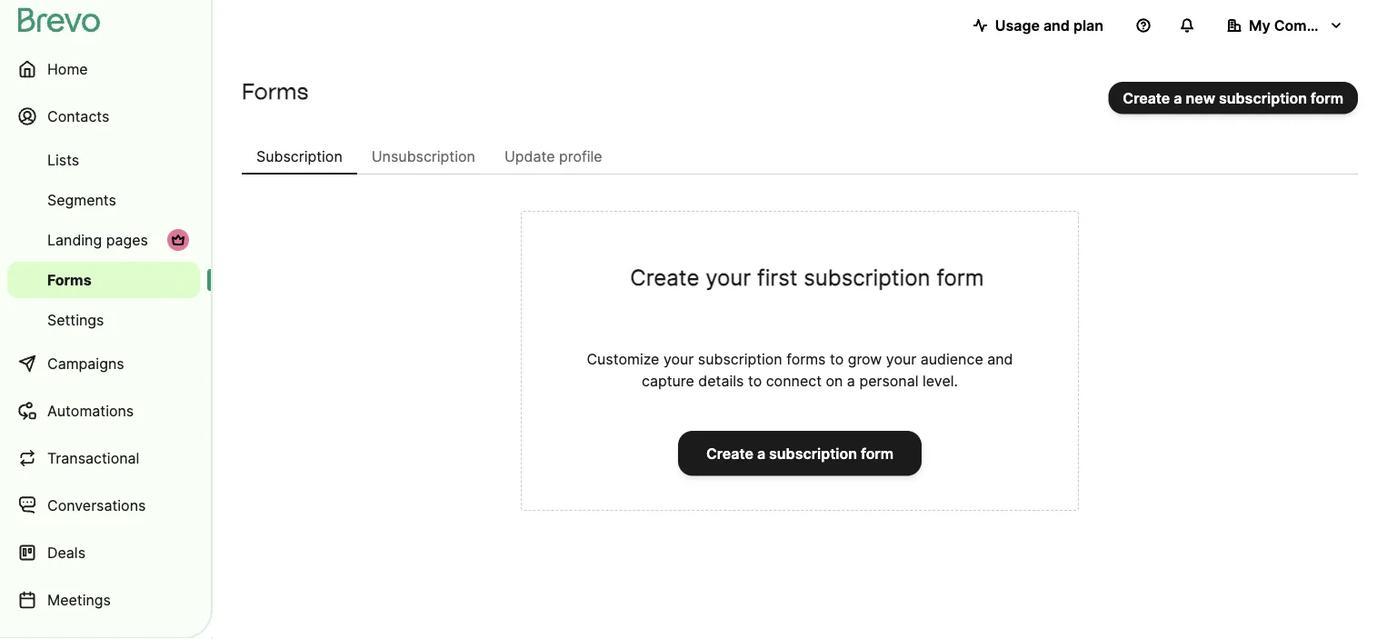 Task type: describe. For each thing, give the bounding box(es) containing it.
connect
[[766, 372, 822, 390]]

level.
[[923, 372, 958, 390]]

my
[[1249, 16, 1271, 34]]

transactional link
[[7, 436, 200, 480]]

company
[[1275, 16, 1342, 34]]

first
[[757, 264, 798, 291]]

contacts
[[47, 107, 109, 125]]

campaigns link
[[7, 342, 200, 386]]

create a new subscription form
[[1123, 89, 1344, 107]]

conversations link
[[7, 484, 200, 527]]

subscription up grow on the right bottom of page
[[804, 264, 931, 291]]

settings
[[47, 311, 104, 329]]

create for create a new subscription form
[[1123, 89, 1171, 107]]

home
[[47, 60, 88, 78]]

subscription
[[256, 147, 343, 165]]

forms link
[[7, 262, 200, 298]]

my company button
[[1213, 7, 1359, 44]]

subscription link
[[242, 138, 357, 175]]

automations
[[47, 402, 134, 420]]

meetings
[[47, 591, 111, 609]]

your for customize
[[664, 350, 694, 368]]

subscription right new
[[1219, 89, 1308, 107]]

1 horizontal spatial forms
[[242, 78, 308, 104]]

update profile
[[505, 147, 603, 165]]

profile
[[559, 147, 603, 165]]

plan
[[1074, 16, 1104, 34]]

personal
[[860, 372, 919, 390]]

my company
[[1249, 16, 1342, 34]]

2 horizontal spatial your
[[887, 350, 917, 368]]

subscription inside customize your subscription forms to grow your audience and capture details to connect on a personal level.
[[698, 350, 783, 368]]

customize
[[587, 350, 660, 368]]

subscription down 'connect'
[[769, 445, 858, 462]]

create a subscription form
[[707, 445, 894, 462]]

campaigns
[[47, 355, 124, 372]]

landing pages link
[[7, 222, 200, 258]]

a inside customize your subscription forms to grow your audience and capture details to connect on a personal level.
[[847, 372, 856, 390]]

update profile link
[[490, 138, 617, 175]]

audience
[[921, 350, 984, 368]]

create your first subscription form
[[631, 264, 985, 291]]

a for new
[[1174, 89, 1183, 107]]

usage and plan
[[995, 16, 1104, 34]]



Task type: locate. For each thing, give the bounding box(es) containing it.
your
[[706, 264, 751, 291], [664, 350, 694, 368], [887, 350, 917, 368]]

segments link
[[7, 182, 200, 218]]

1 horizontal spatial your
[[706, 264, 751, 291]]

update
[[505, 147, 555, 165]]

a for subscription
[[757, 445, 766, 462]]

left___rvooi image
[[171, 233, 186, 247]]

create
[[1123, 89, 1171, 107], [631, 264, 700, 291], [707, 445, 754, 462]]

create a subscription form link
[[678, 431, 922, 476]]

subscription up 'details'
[[698, 350, 783, 368]]

and
[[1044, 16, 1070, 34], [988, 350, 1014, 368]]

conversations
[[47, 497, 146, 514]]

1 vertical spatial forms
[[47, 271, 92, 289]]

0 horizontal spatial your
[[664, 350, 694, 368]]

usage
[[995, 16, 1040, 34]]

2 horizontal spatial a
[[1174, 89, 1183, 107]]

forms inside 'link'
[[47, 271, 92, 289]]

lists link
[[7, 142, 200, 178]]

0 vertical spatial to
[[830, 350, 844, 368]]

form for create your first subscription form
[[937, 264, 985, 291]]

new
[[1186, 89, 1216, 107]]

create for create your first subscription form
[[631, 264, 700, 291]]

2 vertical spatial create
[[707, 445, 754, 462]]

and left plan
[[1044, 16, 1070, 34]]

deals link
[[7, 531, 200, 575]]

form up "audience"
[[937, 264, 985, 291]]

contacts link
[[7, 95, 200, 138]]

pages
[[106, 231, 148, 249]]

unsubscription link
[[357, 138, 490, 175]]

0 horizontal spatial form
[[861, 445, 894, 462]]

meetings link
[[7, 578, 200, 622]]

capture
[[642, 372, 695, 390]]

2 vertical spatial form
[[861, 445, 894, 462]]

a
[[1174, 89, 1183, 107], [847, 372, 856, 390], [757, 445, 766, 462]]

your for create
[[706, 264, 751, 291]]

create inside create a new subscription form link
[[1123, 89, 1171, 107]]

1 vertical spatial create
[[631, 264, 700, 291]]

automations link
[[7, 389, 200, 433]]

landing pages
[[47, 231, 148, 249]]

home link
[[7, 47, 200, 91]]

0 horizontal spatial create
[[631, 264, 700, 291]]

and inside customize your subscription forms to grow your audience and capture details to connect on a personal level.
[[988, 350, 1014, 368]]

2 vertical spatial a
[[757, 445, 766, 462]]

1 horizontal spatial to
[[830, 350, 844, 368]]

1 horizontal spatial and
[[1044, 16, 1070, 34]]

0 vertical spatial forms
[[242, 78, 308, 104]]

forms down landing
[[47, 271, 92, 289]]

1 vertical spatial and
[[988, 350, 1014, 368]]

form
[[1311, 89, 1344, 107], [937, 264, 985, 291], [861, 445, 894, 462]]

your up personal on the right of the page
[[887, 350, 917, 368]]

create a new subscription form link
[[1109, 82, 1359, 114]]

1 vertical spatial form
[[937, 264, 985, 291]]

0 vertical spatial form
[[1311, 89, 1344, 107]]

grow
[[848, 350, 882, 368]]

customize your subscription forms to grow your audience and capture details to connect on a personal level.
[[587, 350, 1014, 390]]

forms
[[787, 350, 826, 368]]

and inside button
[[1044, 16, 1070, 34]]

0 vertical spatial create
[[1123, 89, 1171, 107]]

forms
[[242, 78, 308, 104], [47, 271, 92, 289]]

1 vertical spatial to
[[748, 372, 762, 390]]

form down personal on the right of the page
[[861, 445, 894, 462]]

create inside create a subscription form link
[[707, 445, 754, 462]]

lists
[[47, 151, 79, 169]]

details
[[699, 372, 744, 390]]

2 horizontal spatial create
[[1123, 89, 1171, 107]]

to right 'details'
[[748, 372, 762, 390]]

0 horizontal spatial to
[[748, 372, 762, 390]]

1 vertical spatial a
[[847, 372, 856, 390]]

form down company
[[1311, 89, 1344, 107]]

deals
[[47, 544, 85, 562]]

form for create a new subscription form
[[1311, 89, 1344, 107]]

0 vertical spatial and
[[1044, 16, 1070, 34]]

2 horizontal spatial form
[[1311, 89, 1344, 107]]

your left first
[[706, 264, 751, 291]]

1 horizontal spatial form
[[937, 264, 985, 291]]

to
[[830, 350, 844, 368], [748, 372, 762, 390]]

subscription
[[1219, 89, 1308, 107], [804, 264, 931, 291], [698, 350, 783, 368], [769, 445, 858, 462]]

0 horizontal spatial and
[[988, 350, 1014, 368]]

your up capture
[[664, 350, 694, 368]]

0 horizontal spatial forms
[[47, 271, 92, 289]]

0 horizontal spatial a
[[757, 445, 766, 462]]

unsubscription
[[372, 147, 476, 165]]

create for create a subscription form
[[707, 445, 754, 462]]

transactional
[[47, 449, 139, 467]]

to up on
[[830, 350, 844, 368]]

and right "audience"
[[988, 350, 1014, 368]]

on
[[826, 372, 843, 390]]

segments
[[47, 191, 116, 209]]

0 vertical spatial a
[[1174, 89, 1183, 107]]

1 horizontal spatial create
[[707, 445, 754, 462]]

forms up subscription
[[242, 78, 308, 104]]

usage and plan button
[[959, 7, 1119, 44]]

settings link
[[7, 302, 200, 338]]

1 horizontal spatial a
[[847, 372, 856, 390]]

landing
[[47, 231, 102, 249]]



Task type: vqa. For each thing, say whether or not it's contained in the screenshot.
30
no



